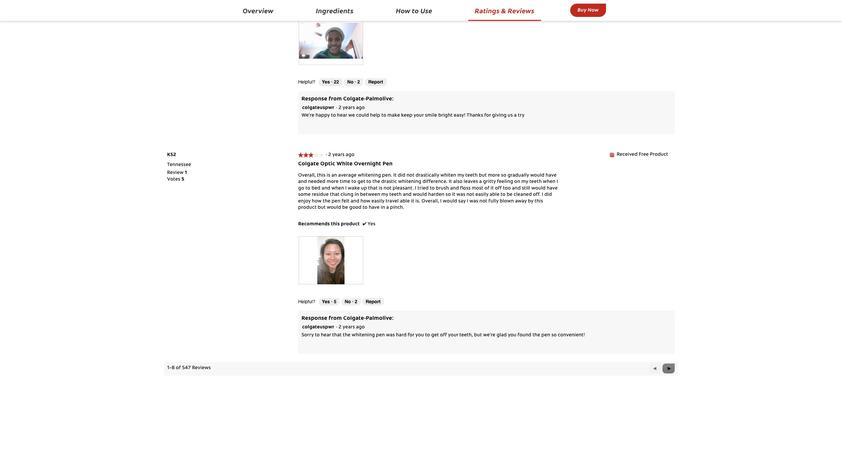 Task type: describe. For each thing, give the bounding box(es) containing it.
helpful? for yes · 5
[[298, 299, 315, 305]]

pen.
[[382, 174, 392, 178]]

and up the go
[[298, 180, 307, 185]]

we're
[[483, 334, 495, 338]]

off.
[[533, 193, 541, 198]]

not left fully on the right
[[479, 199, 487, 204]]

1 vertical spatial when
[[332, 186, 344, 191]]

report button for 22
[[365, 78, 387, 86]]

how to use
[[396, 6, 432, 15]]

ratings & reviews
[[475, 6, 534, 15]]

0 vertical spatial able
[[490, 193, 500, 198]]

&
[[501, 6, 506, 15]]

on
[[514, 180, 520, 185]]

whiten
[[440, 174, 456, 178]]

1–8
[[167, 366, 175, 371]]

drastic
[[381, 180, 397, 185]]

tried
[[418, 186, 429, 191]]

colgate optic white overnight pen
[[298, 162, 393, 167]]

2 vertical spatial that
[[332, 334, 342, 338]]

1 horizontal spatial 5
[[334, 299, 336, 305]]

1 vertical spatial get
[[431, 334, 439, 338]]

smile
[[425, 114, 437, 118]]

· 2 years ago
[[326, 153, 357, 158]]

report for 5
[[366, 299, 381, 305]]

is.
[[415, 199, 420, 204]]

2 horizontal spatial so
[[551, 334, 557, 338]]

product
[[650, 153, 668, 157]]

from for 22
[[329, 97, 342, 102]]

how
[[396, 6, 410, 15]]

2 vertical spatial have
[[369, 206, 380, 211]]

1 horizontal spatial did
[[544, 193, 552, 198]]

no · 2 for yes · 5
[[345, 299, 357, 305]]

1 horizontal spatial be
[[507, 193, 513, 198]]

no for yes · 5
[[345, 299, 351, 305]]

1 vertical spatial so
[[446, 193, 451, 198]]

1–8 of 547 reviews
[[167, 366, 213, 371]]

0 vertical spatial a
[[514, 114, 517, 118]]

1 vertical spatial whitening
[[398, 180, 421, 185]]

colgateuspwr for yes · 22
[[302, 106, 334, 110]]

1 horizontal spatial for
[[484, 114, 491, 118]]

1 vertical spatial that
[[330, 193, 340, 198]]

⊞
[[609, 153, 615, 158]]

colgateuspwr · 2 years ago for 5
[[302, 326, 367, 330]]

buy
[[578, 6, 587, 13]]

say
[[458, 199, 466, 204]]

1 vertical spatial is
[[379, 186, 382, 191]]

1 vertical spatial a
[[479, 180, 482, 185]]

547
[[182, 366, 191, 371]]

an
[[331, 174, 337, 178]]

get inside overall, this is an average whitening pen. it did not drastically whiten my teeth but more so gradually would have and needed more time to get to the drastic whitening difference. it also leaves a gritty feeling on my teeth when i go to bed and when i wake up that is not pleasant. i tried to brush and floss most of it off too and still would have some residue that clung in between my teeth and would harden so it was not easily able to be cleaned off. i did enjoy how the pen felt and how easily travel able it is. overall, i would say i was not fully blown away by this product but would be good to have in a pinch.
[[358, 180, 365, 185]]

overview
[[243, 6, 274, 15]]

palmolive: for 5
[[366, 316, 394, 322]]

hard
[[396, 334, 407, 338]]

✔
[[363, 222, 367, 227]]

easy!
[[454, 114, 466, 118]]

1 vertical spatial years
[[332, 153, 345, 158]]

optic
[[320, 162, 335, 167]]

to down difference.
[[430, 186, 435, 191]]

time
[[340, 180, 350, 185]]

up
[[361, 186, 367, 191]]

sorry
[[302, 334, 314, 338]]

1 how from the left
[[312, 199, 322, 204]]

colgate
[[298, 162, 319, 167]]

2 vertical spatial it
[[411, 199, 414, 204]]

away
[[515, 199, 527, 204]]

would left say
[[443, 199, 457, 204]]

0 vertical spatial teeth
[[465, 174, 478, 178]]

0 horizontal spatial able
[[400, 199, 410, 204]]

happy
[[316, 114, 330, 118]]

response from colgate-palmolive: for 5
[[302, 316, 394, 322]]

pen inside overall, this is an average whitening pen. it did not drastically whiten my teeth but more so gradually would have and needed more time to get to the drastic whitening difference. it also leaves a gritty feeling on my teeth when i go to bed and when i wake up that is not pleasant. i tried to brush and floss most of it off too and still would have some residue that clung in between my teeth and would harden so it was not easily able to be cleaned off. i did enjoy how the pen felt and how easily travel able it is. overall, i would say i was not fully blown away by this product but would be good to have in a pinch.
[[332, 199, 340, 204]]

0 vertical spatial did
[[398, 174, 405, 178]]

clung
[[341, 193, 353, 198]]

make
[[388, 114, 400, 118]]

yes for yes · 22
[[322, 79, 330, 85]]

1 vertical spatial this
[[535, 199, 543, 204]]

bright
[[438, 114, 453, 118]]

teeth,
[[459, 334, 473, 338]]

to right help at the left of page
[[381, 114, 386, 118]]

gradually
[[508, 174, 529, 178]]

22
[[334, 79, 339, 85]]

pinch.
[[390, 206, 404, 211]]

2 horizontal spatial pen
[[541, 334, 550, 338]]

review
[[167, 171, 184, 176]]

leaves
[[464, 180, 478, 185]]

colgateuspwr for yes · 5
[[302, 326, 334, 330]]

bed
[[312, 186, 320, 191]]

0 horizontal spatial my
[[381, 193, 388, 198]]

1 vertical spatial for
[[408, 334, 414, 338]]

◄ button
[[649, 364, 662, 374]]

0 vertical spatial easily
[[476, 193, 488, 198]]

1 vertical spatial of
[[176, 366, 181, 371]]

2 how from the left
[[361, 199, 370, 204]]

review 1 votes 5
[[167, 171, 187, 182]]

overview button
[[236, 4, 280, 18]]

0 horizontal spatial it
[[393, 174, 397, 178]]

2 vertical spatial but
[[474, 334, 482, 338]]

glad
[[497, 334, 507, 338]]

ingredients
[[316, 6, 353, 15]]

ago for 5
[[356, 326, 365, 330]]

felt
[[342, 199, 350, 204]]

cleaned
[[514, 193, 532, 198]]

to right happy
[[331, 114, 336, 118]]

to inside button
[[412, 6, 419, 15]]

0 horizontal spatial teeth
[[389, 193, 402, 198]]

response for yes · 5
[[302, 316, 327, 322]]

0 vertical spatial so
[[501, 174, 506, 178]]

1–8 of 547 reviews alert
[[167, 366, 213, 371]]

free
[[639, 153, 649, 157]]

⊞ received free product
[[609, 153, 668, 158]]

would up recommends this product ✔ yes
[[327, 206, 341, 211]]

colgateuspwr · 2 years ago for 22
[[302, 106, 367, 110]]

between
[[360, 193, 380, 198]]

drastically
[[416, 174, 439, 178]]

recommends
[[298, 222, 330, 227]]

also
[[453, 180, 463, 185]]

0 vertical spatial in
[[355, 193, 359, 198]]

floss
[[460, 186, 471, 191]]

blown
[[500, 199, 514, 204]]

1 vertical spatial ago
[[346, 153, 355, 158]]

buy now
[[578, 6, 599, 13]]

1 vertical spatial reviews
[[192, 366, 211, 371]]

1 vertical spatial hear
[[321, 334, 331, 338]]

report button for 5
[[362, 298, 384, 306]]

palmolive: for 22
[[366, 97, 394, 102]]

1 vertical spatial in
[[381, 206, 385, 211]]

fully
[[489, 199, 499, 204]]

1 horizontal spatial overall,
[[422, 199, 439, 204]]

ratings & reviews button
[[468, 4, 541, 21]]

and down on
[[512, 186, 521, 191]]

wake
[[348, 186, 360, 191]]

ago for 22
[[356, 106, 365, 110]]

to right good
[[363, 206, 368, 211]]

ingredients button
[[309, 4, 360, 18]]

0 vertical spatial hear
[[337, 114, 347, 118]]

1
[[185, 171, 187, 176]]

votes
[[167, 178, 180, 182]]

to up blown
[[501, 193, 506, 198]]

1 you from the left
[[415, 334, 424, 338]]

1 vertical spatial teeth
[[529, 180, 542, 185]]

not down floss
[[467, 193, 474, 198]]

0 vertical spatial my
[[457, 174, 464, 178]]

product inside overall, this is an average whitening pen. it did not drastically whiten my teeth but more so gradually would have and needed more time to get to the drastic whitening difference. it also leaves a gritty feeling on my teeth when i go to bed and when i wake up that is not pleasant. i tried to brush and floss most of it off too and still would have some residue that clung in between my teeth and would harden so it was not easily able to be cleaned off. i did enjoy how the pen felt and how easily travel able it is. overall, i would say i was not fully blown away by this product but would be good to have in a pinch.
[[298, 206, 317, 211]]

1 vertical spatial your
[[448, 334, 458, 338]]

too
[[503, 186, 511, 191]]

to right the go
[[306, 186, 310, 191]]

gritty
[[483, 180, 496, 185]]

and up residue
[[322, 186, 330, 191]]

to up up
[[366, 180, 371, 185]]

0 vertical spatial it
[[491, 186, 494, 191]]

yes · 22
[[322, 79, 339, 85]]

helpful? for yes · 22
[[298, 79, 315, 85]]



Task type: locate. For each thing, give the bounding box(es) containing it.
reviews
[[508, 6, 534, 15], [192, 366, 211, 371]]

in left pinch. on the left of page
[[381, 206, 385, 211]]

helpful? left yes · 22
[[298, 79, 315, 85]]

2 vertical spatial a
[[386, 206, 389, 211]]

2 horizontal spatial was
[[470, 199, 478, 204]]

it
[[393, 174, 397, 178], [449, 180, 452, 185]]

no for yes · 22
[[347, 79, 353, 85]]

is down drastic
[[379, 186, 382, 191]]

1 vertical spatial no
[[345, 299, 351, 305]]

we
[[348, 114, 355, 118]]

1 vertical spatial it
[[452, 193, 455, 198]]

report for 22
[[368, 79, 383, 85]]

but down residue
[[318, 206, 326, 211]]

did up pleasant.
[[398, 174, 405, 178]]

1 vertical spatial my
[[521, 180, 528, 185]]

0 vertical spatial it
[[393, 174, 397, 178]]

use
[[421, 6, 432, 15]]

0 vertical spatial your
[[414, 114, 424, 118]]

reviews right &
[[508, 6, 534, 15]]

0 vertical spatial that
[[368, 186, 378, 191]]

0 vertical spatial have
[[546, 174, 557, 178]]

review photo 1. image
[[299, 17, 363, 65], [299, 237, 363, 285]]

0 vertical spatial when
[[543, 180, 556, 185]]

a
[[514, 114, 517, 118], [479, 180, 482, 185], [386, 206, 389, 211]]

needed
[[308, 180, 326, 185]]

my
[[457, 174, 464, 178], [521, 180, 528, 185], [381, 193, 388, 198]]

but up gritty
[[479, 174, 487, 178]]

help
[[370, 114, 380, 118]]

2 vertical spatial this
[[331, 222, 340, 227]]

1 vertical spatial report button
[[362, 298, 384, 306]]

overall,
[[298, 174, 316, 178], [422, 199, 439, 204]]

0 vertical spatial was
[[457, 193, 465, 198]]

1 horizontal spatial of
[[485, 186, 489, 191]]

not up pleasant.
[[407, 174, 414, 178]]

found
[[518, 334, 531, 338]]

not
[[407, 174, 414, 178], [384, 186, 392, 191], [467, 193, 474, 198], [479, 199, 487, 204]]

report button
[[365, 78, 387, 86], [362, 298, 384, 306]]

for
[[484, 114, 491, 118], [408, 334, 414, 338]]

0 horizontal spatial easily
[[372, 199, 384, 204]]

content helpfulness group for hear
[[298, 78, 387, 86]]

get up up
[[358, 180, 365, 185]]

1 vertical spatial it
[[449, 180, 452, 185]]

0 vertical spatial ago
[[356, 106, 365, 110]]

so left convenient!
[[551, 334, 557, 338]]

colgateuspwr · 2 years ago
[[302, 106, 367, 110], [302, 326, 367, 330]]

a down travel
[[386, 206, 389, 211]]

years for 5
[[343, 326, 355, 330]]

1 helpful? from the top
[[298, 79, 315, 85]]

recommends this product ✔ yes
[[298, 222, 376, 227]]

thanks
[[467, 114, 483, 118]]

2 review photo 1. image from the top
[[299, 237, 363, 285]]

be
[[507, 193, 513, 198], [342, 206, 348, 211]]

1 response from colgate-palmolive: from the top
[[302, 97, 394, 102]]

2 colgate- from the top
[[343, 316, 366, 322]]

list containing review
[[167, 170, 187, 183]]

so down brush
[[446, 193, 451, 198]]

this for average
[[317, 174, 326, 178]]

reviews inside ratings & reviews button
[[508, 6, 534, 15]]

able
[[490, 193, 500, 198], [400, 199, 410, 204]]

response up sorry on the left bottom
[[302, 316, 327, 322]]

response up we're
[[302, 97, 327, 102]]

2 response from colgate-palmolive: from the top
[[302, 316, 394, 322]]

years for 22
[[343, 106, 355, 110]]

2 response from the top
[[302, 316, 327, 322]]

·
[[331, 79, 333, 85], [355, 79, 356, 85], [336, 106, 337, 110], [326, 153, 327, 158], [331, 299, 333, 305], [352, 299, 353, 305], [336, 326, 337, 330]]

was right say
[[470, 199, 478, 204]]

pen
[[383, 162, 393, 167]]

pleasant.
[[393, 186, 414, 191]]

2 colgateuspwr · 2 years ago from the top
[[302, 326, 367, 330]]

overall, up needed
[[298, 174, 316, 178]]

colgateuspwr
[[302, 106, 334, 110], [302, 326, 334, 330]]

0 horizontal spatial so
[[446, 193, 451, 198]]

your right keep on the left
[[414, 114, 424, 118]]

0 vertical spatial be
[[507, 193, 513, 198]]

1 vertical spatial more
[[327, 180, 339, 185]]

it down whiten
[[449, 180, 452, 185]]

0 horizontal spatial did
[[398, 174, 405, 178]]

but
[[479, 174, 487, 178], [318, 206, 326, 211], [474, 334, 482, 338]]

able up fully on the right
[[490, 193, 500, 198]]

more
[[488, 174, 500, 178], [327, 180, 339, 185]]

residue
[[312, 193, 329, 198]]

some
[[298, 193, 311, 198]]

tennessee
[[167, 163, 191, 168]]

teeth up leaves
[[465, 174, 478, 178]]

not down drastic
[[384, 186, 392, 191]]

how down between
[[361, 199, 370, 204]]

colgateuspwr · 2 years ago up happy
[[302, 106, 367, 110]]

★★★★★
[[298, 153, 324, 158], [298, 153, 324, 158]]

0 vertical spatial report button
[[365, 78, 387, 86]]

1 vertical spatial response
[[302, 316, 327, 322]]

of inside overall, this is an average whitening pen. it did not drastically whiten my teeth but more so gradually would have and needed more time to get to the drastic whitening difference. it also leaves a gritty feeling on my teeth when i go to bed and when i wake up that is not pleasant. i tried to brush and floss most of it off too and still would have some residue that clung in between my teeth and would harden so it was not easily able to be cleaned off. i did enjoy how the pen felt and how easily travel able it is. overall, i would say i was not fully blown away by this product but would be good to have in a pinch.
[[485, 186, 489, 191]]

to
[[412, 6, 419, 15], [331, 114, 336, 118], [381, 114, 386, 118], [352, 180, 356, 185], [366, 180, 371, 185], [306, 186, 310, 191], [430, 186, 435, 191], [501, 193, 506, 198], [363, 206, 368, 211], [315, 334, 320, 338], [425, 334, 430, 338]]

received
[[617, 153, 638, 157]]

buy now button
[[570, 4, 606, 17]]

response from colgate-palmolive: for 22
[[302, 97, 394, 102]]

1 colgate- from the top
[[343, 97, 366, 102]]

my up also
[[457, 174, 464, 178]]

of
[[485, 186, 489, 191], [176, 366, 181, 371]]

overall, this is an average whitening pen. it did not drastically whiten my teeth but more so gradually would have and needed more time to get to the drastic whitening difference. it also leaves a gritty feeling on my teeth when i go to bed and when i wake up that is not pleasant. i tried to brush and floss most of it off too and still would have some residue that clung in between my teeth and would harden so it was not easily able to be cleaned off. i did enjoy how the pen felt and how easily travel able it is. overall, i would say i was not fully blown away by this product but would be good to have in a pinch.
[[298, 174, 558, 211]]

it right pen. on the top left
[[393, 174, 397, 178]]

2 vertical spatial was
[[386, 334, 395, 338]]

to right sorry on the left bottom
[[315, 334, 320, 338]]

still
[[522, 186, 530, 191]]

1 vertical spatial but
[[318, 206, 326, 211]]

try
[[518, 114, 525, 118]]

0 horizontal spatial your
[[414, 114, 424, 118]]

no · 2 right 'yes · 5'
[[345, 299, 357, 305]]

from down 'yes · 5'
[[329, 316, 342, 322]]

1 vertical spatial yes
[[368, 222, 376, 227]]

would up is.
[[413, 193, 427, 198]]

travel
[[386, 199, 399, 204]]

0 vertical spatial colgateuspwr · 2 years ago
[[302, 106, 367, 110]]

my up travel
[[381, 193, 388, 198]]

easily down most
[[476, 193, 488, 198]]

0 horizontal spatial this
[[317, 174, 326, 178]]

that up between
[[368, 186, 378, 191]]

1 vertical spatial 5
[[334, 299, 336, 305]]

colgate- for 5
[[343, 316, 366, 322]]

brush
[[436, 186, 449, 191]]

2 helpful? from the top
[[298, 299, 315, 305]]

reviews right '547'
[[192, 366, 211, 371]]

is left the an
[[327, 174, 330, 178]]

by
[[528, 199, 533, 204]]

how down residue
[[312, 199, 322, 204]]

giving
[[492, 114, 507, 118]]

1 horizontal spatial so
[[501, 174, 506, 178]]

it down also
[[452, 193, 455, 198]]

0 vertical spatial response from colgate-palmolive:
[[302, 97, 394, 102]]

yes for yes · 5
[[322, 299, 330, 305]]

0 vertical spatial helpful?
[[298, 79, 315, 85]]

harden
[[428, 193, 444, 198]]

to left use
[[412, 6, 419, 15]]

colgate-
[[343, 97, 366, 102], [343, 316, 366, 322]]

when
[[543, 180, 556, 185], [332, 186, 344, 191]]

so up 'feeling'
[[501, 174, 506, 178]]

this for yes
[[331, 222, 340, 227]]

1 from from the top
[[329, 97, 342, 102]]

off inside overall, this is an average whitening pen. it did not drastically whiten my teeth but more so gradually would have and needed more time to get to the drastic whitening difference. it also leaves a gritty feeling on my teeth when i go to bed and when i wake up that is not pleasant. i tried to brush and floss most of it off too and still would have some residue that clung in between my teeth and would harden so it was not easily able to be cleaned off. i did enjoy how the pen felt and how easily travel able it is. overall, i would say i was not fully blown away by this product but would be good to have in a pinch.
[[495, 186, 502, 191]]

and up good
[[351, 199, 359, 204]]

us
[[508, 114, 513, 118]]

for right hard
[[408, 334, 414, 338]]

1 horizontal spatial hear
[[337, 114, 347, 118]]

2 colgateuspwr from the top
[[302, 326, 334, 330]]

1 response from the top
[[302, 97, 327, 102]]

1 horizontal spatial was
[[457, 193, 465, 198]]

off left too
[[495, 186, 502, 191]]

and down pleasant.
[[403, 193, 412, 198]]

off
[[495, 186, 502, 191], [440, 334, 447, 338]]

1 vertical spatial response from colgate-palmolive:
[[302, 316, 394, 322]]

now
[[588, 6, 599, 13]]

0 vertical spatial yes
[[322, 79, 330, 85]]

teeth up travel
[[389, 193, 402, 198]]

for left giving
[[484, 114, 491, 118]]

this right recommends at left
[[331, 222, 340, 227]]

response from colgate-palmolive: up "we"
[[302, 97, 394, 102]]

0 vertical spatial review photo 1. image
[[299, 17, 363, 65]]

►
[[667, 366, 672, 372]]

1 vertical spatial easily
[[372, 199, 384, 204]]

pen left felt
[[332, 199, 340, 204]]

able up pinch. on the left of page
[[400, 199, 410, 204]]

was
[[457, 193, 465, 198], [470, 199, 478, 204], [386, 334, 395, 338]]

0 vertical spatial overall,
[[298, 174, 316, 178]]

enjoy
[[298, 199, 311, 204]]

have down between
[[369, 206, 380, 211]]

of down gritty
[[485, 186, 489, 191]]

colgateuspwr up sorry on the left bottom
[[302, 326, 334, 330]]

1 vertical spatial be
[[342, 206, 348, 211]]

response for yes · 22
[[302, 97, 327, 102]]

convenient!
[[558, 334, 585, 338]]

0 horizontal spatial pen
[[332, 199, 340, 204]]

would right gradually
[[530, 174, 545, 178]]

0 vertical spatial response
[[302, 97, 327, 102]]

it left is.
[[411, 199, 414, 204]]

0 vertical spatial off
[[495, 186, 502, 191]]

2 palmolive: from the top
[[366, 316, 394, 322]]

0 vertical spatial more
[[488, 174, 500, 178]]

have right gradually
[[546, 174, 557, 178]]

we're happy to hear we could help to make keep your smile bright easy! thanks for giving us a try
[[302, 114, 525, 118]]

off left teeth, at the right bottom of page
[[440, 334, 447, 338]]

ago
[[356, 106, 365, 110], [346, 153, 355, 158], [356, 326, 365, 330]]

0 vertical spatial product
[[298, 206, 317, 211]]

product down enjoy
[[298, 206, 317, 211]]

would
[[530, 174, 545, 178], [531, 186, 546, 191], [413, 193, 427, 198], [443, 199, 457, 204], [327, 206, 341, 211]]

0 horizontal spatial for
[[408, 334, 414, 338]]

0 horizontal spatial off
[[440, 334, 447, 338]]

it down gritty
[[491, 186, 494, 191]]

sorry to hear that the whitening pen was hard for you to get off your teeth, but we're glad you found the pen so convenient!
[[302, 334, 585, 338]]

we're
[[302, 114, 314, 118]]

0 vertical spatial but
[[479, 174, 487, 178]]

1 horizontal spatial pen
[[376, 334, 385, 338]]

2 horizontal spatial my
[[521, 180, 528, 185]]

this down the off.
[[535, 199, 543, 204]]

product left ✔
[[341, 222, 360, 227]]

0 horizontal spatial 5
[[181, 178, 184, 182]]

whitening for pen.
[[358, 174, 381, 178]]

0 horizontal spatial of
[[176, 366, 181, 371]]

helpful? left 'yes · 5'
[[298, 299, 315, 305]]

1 vertical spatial overall,
[[422, 199, 439, 204]]

response from colgate-palmolive: down 'yes · 5'
[[302, 316, 394, 322]]

from for 5
[[329, 316, 342, 322]]

0 vertical spatial years
[[343, 106, 355, 110]]

was left hard
[[386, 334, 395, 338]]

0 horizontal spatial it
[[411, 199, 414, 204]]

no right 'yes · 5'
[[345, 299, 351, 305]]

colgateuspwr · 2 years ago down 'yes · 5'
[[302, 326, 367, 330]]

get
[[358, 180, 365, 185], [431, 334, 439, 338]]

overnight
[[354, 162, 381, 167]]

good
[[349, 206, 362, 211]]

1 horizontal spatial in
[[381, 206, 385, 211]]

2 vertical spatial years
[[343, 326, 355, 330]]

go
[[298, 186, 304, 191]]

1 vertical spatial no · 2
[[345, 299, 357, 305]]

that
[[368, 186, 378, 191], [330, 193, 340, 198], [332, 334, 342, 338]]

how to use button
[[389, 4, 439, 18]]

1 horizontal spatial able
[[490, 193, 500, 198]]

0 vertical spatial from
[[329, 97, 342, 102]]

to up wake
[[352, 180, 356, 185]]

average
[[338, 174, 357, 178]]

get left teeth, at the right bottom of page
[[431, 334, 439, 338]]

did
[[398, 174, 405, 178], [544, 193, 552, 198]]

pen left hard
[[376, 334, 385, 338]]

to right hard
[[425, 334, 430, 338]]

content helpfulness group for that
[[298, 298, 384, 306]]

1 horizontal spatial is
[[379, 186, 382, 191]]

hear left "we"
[[337, 114, 347, 118]]

0 horizontal spatial is
[[327, 174, 330, 178]]

and down also
[[450, 186, 459, 191]]

most
[[472, 186, 483, 191]]

pen right found
[[541, 334, 550, 338]]

did right the off.
[[544, 193, 552, 198]]

1 colgateuspwr · 2 years ago from the top
[[302, 106, 367, 110]]

1 content helpfulness group from the top
[[298, 78, 387, 86]]

would up the off.
[[531, 186, 546, 191]]

0 vertical spatial report
[[368, 79, 383, 85]]

5 inside review 1 votes 5
[[181, 178, 184, 182]]

1 horizontal spatial easily
[[476, 193, 488, 198]]

of right the '1–8'
[[176, 366, 181, 371]]

1 vertical spatial was
[[470, 199, 478, 204]]

1 horizontal spatial more
[[488, 174, 500, 178]]

more up gritty
[[488, 174, 500, 178]]

so
[[501, 174, 506, 178], [446, 193, 451, 198], [551, 334, 557, 338]]

colgate- for 22
[[343, 97, 366, 102]]

teeth up "still"
[[529, 180, 542, 185]]

hear right sorry on the left bottom
[[321, 334, 331, 338]]

have right "still"
[[547, 186, 558, 191]]

1 vertical spatial colgateuspwr
[[302, 326, 334, 330]]

1 horizontal spatial it
[[452, 193, 455, 198]]

0 horizontal spatial be
[[342, 206, 348, 211]]

1 vertical spatial palmolive:
[[366, 316, 394, 322]]

have
[[546, 174, 557, 178], [547, 186, 558, 191], [369, 206, 380, 211]]

► button
[[662, 364, 675, 374]]

0 vertical spatial colgate-
[[343, 97, 366, 102]]

0 vertical spatial this
[[317, 174, 326, 178]]

1 review photo 1. image from the top
[[299, 17, 363, 65]]

2 you from the left
[[508, 334, 516, 338]]

1 palmolive: from the top
[[366, 97, 394, 102]]

1 vertical spatial off
[[440, 334, 447, 338]]

whitening for pen
[[352, 334, 375, 338]]

2 vertical spatial teeth
[[389, 193, 402, 198]]

be down too
[[507, 193, 513, 198]]

1 vertical spatial have
[[547, 186, 558, 191]]

1 vertical spatial able
[[400, 199, 410, 204]]

no · 2 for yes · 22
[[347, 79, 360, 85]]

that right sorry on the left bottom
[[332, 334, 342, 338]]

2 content helpfulness group from the top
[[298, 298, 384, 306]]

0 vertical spatial 5
[[181, 178, 184, 182]]

0 horizontal spatial how
[[312, 199, 322, 204]]

your left teeth, at the right bottom of page
[[448, 334, 458, 338]]

0 vertical spatial no · 2
[[347, 79, 360, 85]]

1 colgateuspwr from the top
[[302, 106, 334, 110]]

0 horizontal spatial a
[[386, 206, 389, 211]]

was up say
[[457, 193, 465, 198]]

2 from from the top
[[329, 316, 342, 322]]

content helpfulness group
[[298, 78, 387, 86], [298, 298, 384, 306]]

list
[[167, 170, 187, 183]]

a right us at the top
[[514, 114, 517, 118]]

a up most
[[479, 180, 482, 185]]

feeling
[[497, 180, 513, 185]]

1 vertical spatial product
[[341, 222, 360, 227]]

be down felt
[[342, 206, 348, 211]]

0 horizontal spatial more
[[327, 180, 339, 185]]

you right hard
[[415, 334, 424, 338]]

my up "still"
[[521, 180, 528, 185]]

1 vertical spatial report
[[366, 299, 381, 305]]

this up needed
[[317, 174, 326, 178]]

no right 22
[[347, 79, 353, 85]]



Task type: vqa. For each thing, say whether or not it's contained in the screenshot.
statements
no



